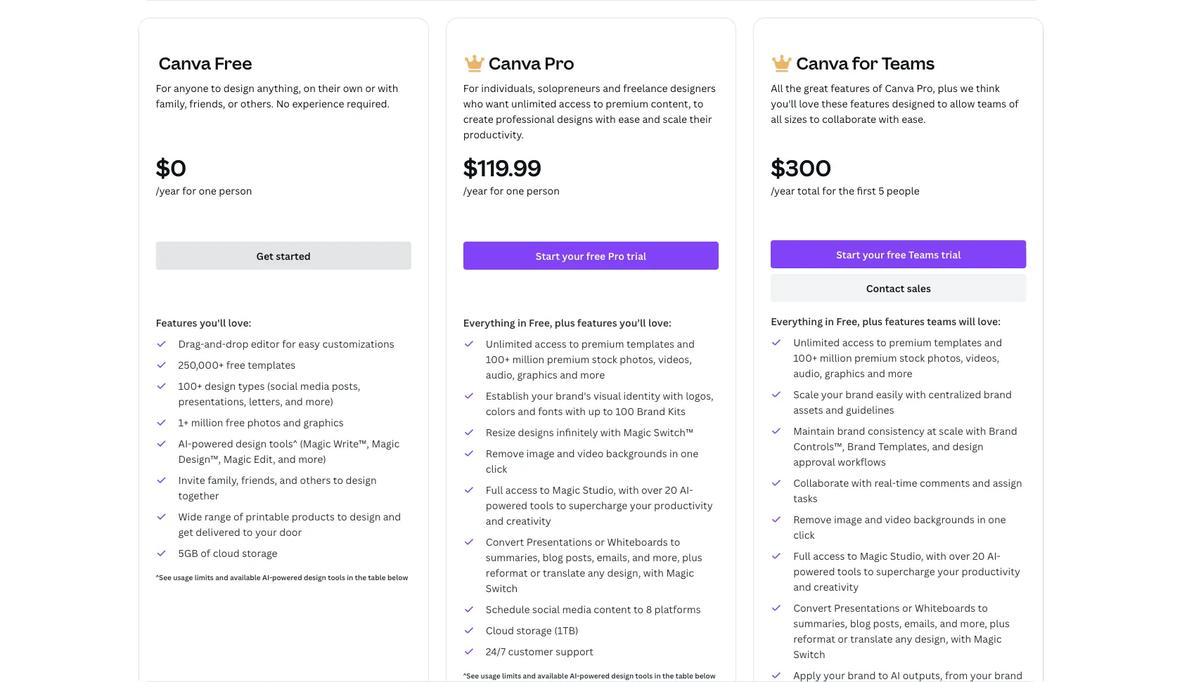 Task type: describe. For each thing, give the bounding box(es) containing it.
powered inside ai-powered design tools^ (magic write™, magic design™, magic edit, and more)
[[192, 437, 233, 450]]

from
[[945, 669, 968, 682]]

free, for everything in free, plus features teams will love:
[[836, 315, 860, 328]]

media inside 100+ design types (social media posts, presentations, letters, and more)
[[300, 379, 329, 393]]

to inside 'invite family, friends, and others to design together'
[[333, 474, 343, 487]]

/year for $119.99
[[463, 184, 487, 197]]

for inside canva free for anyone to design anything, on their own or with family, friends, or others. no experience required.
[[156, 81, 171, 95]]

of down canva for teams
[[872, 81, 882, 95]]

0 vertical spatial any
[[588, 566, 605, 580]]

everything for everything in free, plus features you'll love:
[[463, 316, 515, 329]]

0 horizontal spatial supercharge
[[569, 499, 628, 512]]

tasks
[[793, 492, 818, 505]]

your inside start your free teams trial 'button'
[[863, 248, 884, 261]]

1 vertical spatial whiteboards
[[915, 602, 975, 615]]

designed
[[892, 97, 935, 110]]

all the great features of canva pro, plus we think you'll love these features designed to allow teams of all sizes to collaborate with ease.
[[771, 81, 1019, 126]]

0 vertical spatial studio,
[[583, 483, 616, 497]]

1 vertical spatial remove
[[793, 513, 832, 526]]

canva inside all the great features of canva pro, plus we think you'll love these features designed to allow teams of all sizes to collaborate with ease.
[[885, 81, 914, 95]]

design inside "​​wide range of printable products to design and get delivered to your door"
[[350, 510, 381, 524]]

1 horizontal spatial brand
[[847, 440, 876, 453]]

canva pro
[[489, 52, 574, 75]]

start your free teams trial
[[836, 248, 961, 261]]

1 vertical spatial designs
[[518, 426, 554, 439]]

for left easy
[[282, 337, 296, 351]]

the inside $300 /year total for the first 5 people
[[839, 184, 854, 197]]

audio, for scale
[[793, 367, 822, 380]]

letters,
[[249, 395, 283, 408]]

social
[[532, 603, 560, 616]]

0 vertical spatial more,
[[653, 551, 680, 564]]

presentations,
[[178, 395, 247, 408]]

drag-and-drop editor for easy customizations
[[178, 337, 394, 351]]

productivity.
[[463, 128, 524, 141]]

access down everything in free, plus features you'll love:
[[535, 337, 567, 351]]

and inside 'invite family, friends, and others to design together'
[[280, 474, 297, 487]]

easy
[[298, 337, 320, 351]]

brand up guidelines on the right bottom of the page
[[845, 388, 874, 401]]

1 horizontal spatial design,
[[915, 633, 948, 646]]

more for visual
[[580, 368, 605, 381]]

0 vertical spatial emails,
[[597, 551, 630, 564]]

family, inside 'invite family, friends, and others to design together'
[[208, 474, 239, 487]]

all
[[771, 81, 783, 95]]

collaborate
[[793, 476, 849, 490]]

0 horizontal spatial click
[[486, 462, 507, 476]]

solopreneurs
[[538, 81, 600, 95]]

one inside "$119.99 /year for one person"
[[506, 184, 524, 197]]

unlimited access to premium templates and 100+ million premium stock photos, videos, audio, graphics and more for easily
[[793, 336, 1002, 380]]

1 horizontal spatial reformat
[[793, 633, 835, 646]]

design inside 100+ design types (social media posts, presentations, letters, and more)
[[205, 379, 236, 393]]

$300 /year total for the first 5 people
[[771, 153, 920, 197]]

photos, for identity
[[620, 353, 656, 366]]

0 vertical spatial convert presentations or whiteboards to summaries, blog posts, emails, and more, plus reformat or translate any design, with magic switch
[[486, 535, 702, 595]]

drop
[[226, 337, 248, 351]]

features you'll love:
[[156, 316, 251, 329]]

experience
[[292, 97, 344, 110]]

0 horizontal spatial blog
[[542, 551, 563, 564]]

start your free pro trial button
[[463, 242, 719, 270]]

usage for everything
[[481, 672, 500, 681]]

for individuals, solopreneurs and freelance designers who want unlimited access to premium content, to create professional designs with ease and scale their productivity.
[[463, 81, 716, 141]]

content,
[[651, 97, 691, 110]]

maintain
[[793, 424, 835, 438]]

limits for you'll
[[195, 573, 214, 583]]

establish your brand's visual identity with logos, colors and fonts with up to 100 brand kits
[[486, 389, 713, 418]]

and inside ai-powered design tools^ (magic write™, magic design™, magic edit, and more)
[[278, 452, 296, 466]]

start for start your free teams trial
[[836, 248, 860, 261]]

switch™
[[654, 426, 693, 439]]

start for start your free pro trial
[[536, 249, 560, 263]]

features up these
[[831, 81, 870, 95]]

0 vertical spatial over
[[641, 483, 663, 497]]

start your free teams trial button
[[771, 240, 1026, 269]]

products
[[292, 510, 335, 524]]

1 horizontal spatial media
[[562, 603, 591, 616]]

^see for features you'll love:
[[156, 573, 171, 583]]

friends, inside 'invite family, friends, and others to design together'
[[241, 474, 277, 487]]

table for features you'll love:
[[368, 573, 386, 583]]

comments
[[920, 476, 970, 490]]

(social
[[267, 379, 298, 393]]

1 vertical spatial convert presentations or whiteboards to summaries, blog posts, emails, and more, plus reformat or translate any design, with magic switch
[[793, 602, 1010, 661]]

their inside canva free for anyone to design anything, on their own or with family, friends, or others. no experience required.
[[318, 81, 341, 95]]

0 horizontal spatial video
[[577, 447, 604, 460]]

brand right 'from'
[[994, 669, 1023, 682]]

0 vertical spatial 20
[[665, 483, 677, 497]]

stock for visual
[[592, 353, 617, 366]]

1 vertical spatial video
[[885, 513, 911, 526]]

everything in free, plus features you'll love:
[[463, 316, 671, 329]]

people
[[887, 184, 920, 197]]

1 horizontal spatial creativity
[[814, 580, 859, 594]]

1 horizontal spatial posts,
[[566, 551, 594, 564]]

you'll
[[620, 316, 646, 329]]

schedule
[[486, 603, 530, 616]]

brand right the centralized
[[984, 388, 1012, 401]]

content
[[594, 603, 631, 616]]

1 vertical spatial backgrounds
[[914, 513, 975, 526]]

access down tasks
[[813, 550, 845, 563]]

0 vertical spatial design,
[[607, 566, 641, 580]]

canva for teams
[[796, 52, 935, 75]]

more) inside 100+ design types (social media posts, presentations, letters, and more)
[[305, 395, 333, 408]]

0 horizontal spatial you'll
[[200, 316, 226, 329]]

own
[[343, 81, 363, 95]]

1 vertical spatial full access to magic studio, with over 20 ai- powered tools to supercharge your productivity and creativity
[[793, 550, 1020, 594]]

your inside the scale your brand easily with centralized brand assets and guidelines
[[821, 388, 843, 401]]

audio, for establish
[[486, 368, 515, 381]]

available for free,
[[537, 672, 568, 681]]

unlimited for scale
[[793, 336, 840, 349]]

more) inside ai-powered design tools^ (magic write™, magic design™, magic edit, and more)
[[298, 452, 326, 466]]

1 vertical spatial full
[[793, 550, 811, 563]]

0 horizontal spatial translate
[[543, 566, 585, 580]]

0 vertical spatial productivity
[[654, 499, 713, 512]]

scale inside "maintain brand consistency at scale with brand controls™, brand templates, and design approval workflows"
[[939, 424, 963, 438]]

1 horizontal spatial supercharge
[[876, 565, 935, 578]]

^see for everything in free, plus features you'll love:
[[463, 672, 479, 681]]

with inside all the great features of canva pro, plus we think you'll love these features designed to allow teams of all sizes to collaborate with ease.
[[879, 112, 899, 126]]

first
[[857, 184, 876, 197]]

no
[[276, 97, 290, 110]]

1 horizontal spatial emails,
[[904, 617, 937, 630]]

1 horizontal spatial convert
[[793, 602, 832, 615]]

of right '5gb' on the left of the page
[[201, 547, 210, 560]]

family, inside canva free for anyone to design anything, on their own or with family, friends, or others. no experience required.
[[156, 97, 187, 110]]

free for photos
[[226, 416, 245, 429]]

kits
[[668, 405, 686, 418]]

teams inside 'button'
[[908, 248, 939, 261]]

0 horizontal spatial templates
[[248, 358, 296, 372]]

pro,
[[917, 81, 935, 95]]

100+ inside 100+ design types (social media posts, presentations, letters, and more)
[[178, 379, 202, 393]]

posts, inside 100+ design types (social media posts, presentations, letters, and more)
[[332, 379, 360, 393]]

customizations
[[322, 337, 394, 351]]

others
[[300, 474, 331, 487]]

design down "​​wide range of printable products to design and get delivered to your door"
[[304, 573, 326, 583]]

table for everything in free, plus features you'll love:
[[676, 672, 693, 681]]

cloud storage (1tb)
[[486, 624, 578, 637]]

everything in free, plus features teams will love:
[[771, 315, 1001, 328]]

250,000+
[[178, 358, 224, 372]]

teams inside all the great features of canva pro, plus we think you'll love these features designed to allow teams of all sizes to collaborate with ease.
[[977, 97, 1006, 110]]

graphics for brand
[[825, 367, 865, 380]]

^see usage limits and available ai-powered design tools in the table below for love:
[[156, 573, 408, 583]]

2 horizontal spatial love:
[[978, 315, 1001, 328]]

get started button
[[156, 242, 411, 270]]

(magic
[[300, 437, 331, 450]]

anything,
[[257, 81, 301, 95]]

start your free pro trial
[[536, 249, 646, 263]]

support
[[556, 645, 594, 659]]

0 horizontal spatial storage
[[242, 547, 277, 560]]

designs inside for individuals, solopreneurs and freelance designers who want unlimited access to premium content, to create professional designs with ease and scale their productivity.
[[557, 112, 593, 126]]

1 horizontal spatial blog
[[850, 617, 871, 630]]

0 horizontal spatial graphics
[[303, 416, 344, 429]]

1 horizontal spatial productivity
[[962, 565, 1020, 578]]

printable
[[246, 510, 289, 524]]

access inside for individuals, solopreneurs and freelance designers who want unlimited access to premium content, to create professional designs with ease and scale their productivity.
[[559, 97, 591, 110]]

100
[[615, 405, 634, 418]]

approval
[[793, 455, 835, 469]]

with inside for individuals, solopreneurs and freelance designers who want unlimited access to premium content, to create professional designs with ease and scale their productivity.
[[595, 112, 616, 126]]

5
[[878, 184, 884, 197]]

^see usage limits and available ai-powered design tools in the table below for free,
[[463, 672, 716, 681]]

time
[[896, 476, 917, 490]]

videos, for with
[[658, 353, 692, 366]]

for up all the great features of canva pro, plus we think you'll love these features designed to allow teams of all sizes to collaborate with ease.
[[852, 52, 878, 75]]

templates for centralized
[[934, 336, 982, 349]]

cloud
[[213, 547, 240, 560]]

1 vertical spatial teams
[[927, 315, 956, 328]]

0 horizontal spatial whiteboards
[[607, 535, 668, 549]]

of right allow
[[1009, 97, 1019, 110]]

unlimited for establish
[[486, 337, 532, 351]]

resize
[[486, 426, 516, 439]]

visual
[[593, 389, 621, 403]]

0 vertical spatial pro
[[544, 52, 574, 75]]

free for teams
[[887, 248, 906, 261]]

0 horizontal spatial image
[[526, 447, 555, 460]]

easily
[[876, 388, 903, 401]]

design inside 'invite family, friends, and others to design together'
[[346, 474, 377, 487]]

brand's
[[555, 389, 591, 403]]

assign
[[993, 476, 1022, 490]]

$0
[[156, 153, 187, 183]]

all
[[771, 112, 782, 126]]

below for everything in free, plus features you'll love:
[[695, 672, 716, 681]]

types
[[238, 379, 265, 393]]

1 horizontal spatial love:
[[648, 316, 671, 329]]

1 horizontal spatial more,
[[960, 617, 987, 630]]

0 vertical spatial full access to magic studio, with over 20 ai- powered tools to supercharge your productivity and creativity
[[486, 483, 713, 528]]

features left "you'll"
[[577, 316, 617, 329]]

available for love:
[[230, 573, 261, 583]]

sizes
[[784, 112, 807, 126]]

unlimited
[[511, 97, 557, 110]]

others.
[[240, 97, 274, 110]]

premium inside for individuals, solopreneurs and freelance designers who want unlimited access to premium content, to create professional designs with ease and scale their productivity.
[[606, 97, 648, 110]]

guidelines
[[846, 403, 894, 417]]

on
[[303, 81, 316, 95]]

design inside ai-powered design tools^ (magic write™, magic design™, magic edit, and more)
[[236, 437, 267, 450]]

drag-
[[178, 337, 204, 351]]

0 vertical spatial reformat
[[486, 566, 528, 580]]

​​wide range of printable products to design and get delivered to your door
[[178, 510, 401, 539]]

0 vertical spatial teams
[[882, 52, 935, 75]]

of inside "​​wide range of printable products to design and get delivered to your door"
[[233, 510, 243, 524]]

canva for canva free for anyone to design anything, on their own or with family, friends, or others. no experience required.
[[159, 52, 211, 75]]

for inside $300 /year total for the first 5 people
[[822, 184, 836, 197]]

started
[[276, 249, 311, 263]]

scale
[[793, 388, 819, 401]]

1 vertical spatial brand
[[989, 424, 1017, 438]]

invite
[[178, 474, 205, 487]]

0 horizontal spatial creativity
[[506, 514, 551, 528]]

1 horizontal spatial remove image and video backgrounds in one click
[[793, 513, 1006, 542]]

for inside "$119.99 /year for one person"
[[490, 184, 504, 197]]

edit,
[[254, 452, 276, 466]]

1 horizontal spatial over
[[949, 550, 970, 563]]

0 horizontal spatial love:
[[228, 316, 251, 329]]

professional
[[496, 112, 555, 126]]

and inside 100+ design types (social media posts, presentations, letters, and more)
[[285, 395, 303, 408]]



Task type: locate. For each thing, give the bounding box(es) containing it.
apply
[[793, 669, 821, 682]]

convert presentations or whiteboards to summaries, blog posts, emails, and more, plus reformat or translate any design, with magic switch
[[486, 535, 702, 595], [793, 602, 1010, 661]]

their up experience
[[318, 81, 341, 95]]

whiteboards up 'from'
[[915, 602, 975, 615]]

8
[[646, 603, 652, 616]]

audio, up the establish
[[486, 368, 515, 381]]

plus
[[938, 81, 958, 95], [862, 315, 883, 328], [555, 316, 575, 329], [682, 551, 702, 564], [990, 617, 1010, 630]]

​​wide
[[178, 510, 202, 524]]

0 horizontal spatial below
[[387, 573, 408, 583]]

person for $0
[[219, 184, 252, 197]]

photos, for with
[[927, 351, 963, 365]]

family, down the anyone at the top of page
[[156, 97, 187, 110]]

1 vertical spatial design,
[[915, 633, 948, 646]]

^see usage limits and available ai-powered design tools in the table below
[[156, 573, 408, 583], [463, 672, 716, 681]]

media
[[300, 379, 329, 393], [562, 603, 591, 616]]

1 horizontal spatial presentations
[[834, 602, 900, 615]]

usage down '5gb' on the left of the page
[[173, 573, 193, 583]]

limits for in
[[502, 672, 521, 681]]

unlimited
[[793, 336, 840, 349], [486, 337, 532, 351]]

more,
[[653, 551, 680, 564], [960, 617, 987, 630]]

media up (1tb)
[[562, 603, 591, 616]]

start inside 'button'
[[836, 248, 860, 261]]

media right (social
[[300, 379, 329, 393]]

below for features you'll love:
[[387, 573, 408, 583]]

0 horizontal spatial limits
[[195, 573, 214, 583]]

1 horizontal spatial backgrounds
[[914, 513, 975, 526]]

videos, for centralized
[[966, 351, 999, 365]]

available down 5gb of cloud storage
[[230, 573, 261, 583]]

1 vertical spatial scale
[[939, 424, 963, 438]]

any up apply your brand to ai outputs, from your brand
[[895, 633, 912, 646]]

scale right "at"
[[939, 424, 963, 438]]

ease
[[618, 112, 640, 126]]

trial up contact sales button
[[941, 248, 961, 261]]

delivered
[[196, 526, 240, 539]]

0 horizontal spatial convert presentations or whiteboards to summaries, blog posts, emails, and more, plus reformat or translate any design, with magic switch
[[486, 535, 702, 595]]

design up edit,
[[236, 437, 267, 450]]

1 vertical spatial available
[[537, 672, 568, 681]]

0 horizontal spatial studio,
[[583, 483, 616, 497]]

emails,
[[597, 551, 630, 564], [904, 617, 937, 630]]

ai- inside ai-powered design tools^ (magic write™, magic design™, magic edit, and more)
[[178, 437, 192, 450]]

0 vertical spatial backgrounds
[[606, 447, 667, 460]]

canva inside canva free for anyone to design anything, on their own or with family, friends, or others. no experience required.
[[159, 52, 211, 75]]

collaborate
[[822, 112, 876, 126]]

2 horizontal spatial brand
[[989, 424, 1017, 438]]

/year inside $300 /year total for the first 5 people
[[771, 184, 795, 197]]

to inside establish your brand's visual identity with logos, colors and fonts with up to 100 brand kits
[[603, 405, 613, 418]]

1 horizontal spatial their
[[689, 112, 712, 126]]

1 person from the left
[[219, 184, 252, 197]]

3 /year from the left
[[771, 184, 795, 197]]

free inside button
[[586, 249, 606, 263]]

videos, up logos,
[[658, 353, 692, 366]]

brand left ai on the right bottom of the page
[[848, 669, 876, 682]]

2 for from the left
[[463, 81, 479, 95]]

1 vertical spatial friends,
[[241, 474, 277, 487]]

design
[[223, 81, 255, 95], [205, 379, 236, 393], [236, 437, 267, 450], [952, 440, 983, 453], [346, 474, 377, 487], [350, 510, 381, 524], [304, 573, 326, 583], [611, 672, 634, 681]]

brand down identity
[[637, 405, 665, 418]]

0 horizontal spatial remove image and video backgrounds in one click
[[486, 447, 698, 476]]

backgrounds down comments
[[914, 513, 975, 526]]

brand up assign
[[989, 424, 1017, 438]]

resize designs infinitely with magic switch™
[[486, 426, 693, 439]]

design, up outputs,
[[915, 633, 948, 646]]

plus inside all the great features of canva pro, plus we think you'll love these features designed to allow teams of all sizes to collaborate with ease.
[[938, 81, 958, 95]]

graphics for brand's
[[517, 368, 557, 381]]

canva up great
[[796, 52, 849, 75]]

/year inside $0 /year for one person get started
[[156, 184, 180, 197]]

0 horizontal spatial more,
[[653, 551, 680, 564]]

/year left "total"
[[771, 184, 795, 197]]

remove down tasks
[[793, 513, 832, 526]]

0 horizontal spatial ^see usage limits and available ai-powered design tools in the table below
[[156, 573, 408, 583]]

0 horizontal spatial design,
[[607, 566, 641, 580]]

100+ for establish your brand's visual identity with logos, colors and fonts with up to 100 brand kits
[[486, 353, 510, 366]]

individuals,
[[481, 81, 535, 95]]

trial for start your free pro trial
[[627, 249, 646, 263]]

workflows
[[838, 455, 886, 469]]

1 vertical spatial productivity
[[962, 565, 1020, 578]]

trial for start your free teams trial
[[941, 248, 961, 261]]

more) up the (magic
[[305, 395, 333, 408]]

for inside $0 /year for one person get started
[[182, 184, 196, 197]]

your inside the start your free pro trial button
[[562, 249, 584, 263]]

features down 'contact sales'
[[885, 315, 925, 328]]

1 /year from the left
[[156, 184, 180, 197]]

1 vertical spatial their
[[689, 112, 712, 126]]

posts, down customizations
[[332, 379, 360, 393]]

features up the collaborate
[[850, 97, 890, 110]]

1 vertical spatial click
[[793, 528, 815, 542]]

brand down guidelines on the right bottom of the page
[[837, 424, 865, 438]]

1 horizontal spatial any
[[895, 633, 912, 646]]

pro
[[544, 52, 574, 75], [608, 249, 624, 263]]

scale inside for individuals, solopreneurs and freelance designers who want unlimited access to premium content, to create professional designs with ease and scale their productivity.
[[663, 112, 687, 126]]

image down fonts
[[526, 447, 555, 460]]

video down "collaborate with real-time comments and assign tasks"
[[885, 513, 911, 526]]

1 horizontal spatial 100+
[[486, 353, 510, 366]]

storage up customer
[[516, 624, 552, 637]]

canva for canva pro
[[489, 52, 541, 75]]

consistency
[[868, 424, 925, 438]]

1 vertical spatial ^see
[[463, 672, 479, 681]]

want
[[486, 97, 509, 110]]

summaries, up apply
[[793, 617, 848, 630]]

1 horizontal spatial friends,
[[241, 474, 277, 487]]

emails, up content
[[597, 551, 630, 564]]

20
[[665, 483, 677, 497], [973, 550, 985, 563]]

limits down '5gb' on the left of the page
[[195, 573, 214, 583]]

$119.99
[[463, 153, 542, 183]]

0 vertical spatial media
[[300, 379, 329, 393]]

1 vertical spatial remove image and video backgrounds in one click
[[793, 513, 1006, 542]]

0 horizontal spatial available
[[230, 573, 261, 583]]

0 horizontal spatial usage
[[173, 573, 193, 583]]

trial inside start your free teams trial 'button'
[[941, 248, 961, 261]]

full down resize
[[486, 483, 503, 497]]

0 horizontal spatial reformat
[[486, 566, 528, 580]]

canva up "designed"
[[885, 81, 914, 95]]

productivity
[[654, 499, 713, 512], [962, 565, 1020, 578]]

1 horizontal spatial video
[[885, 513, 911, 526]]

full down tasks
[[793, 550, 811, 563]]

and
[[603, 81, 621, 95], [642, 112, 660, 126], [984, 336, 1002, 349], [677, 337, 695, 351], [867, 367, 885, 380], [560, 368, 578, 381], [285, 395, 303, 408], [826, 403, 844, 417], [518, 405, 536, 418], [283, 416, 301, 429], [932, 440, 950, 453], [557, 447, 575, 460], [278, 452, 296, 466], [280, 474, 297, 487], [972, 476, 990, 490], [383, 510, 401, 524], [864, 513, 882, 526], [486, 514, 504, 528], [632, 551, 650, 564], [215, 573, 228, 583], [793, 580, 811, 594], [940, 617, 958, 630], [523, 672, 536, 681]]

and inside "collaborate with real-time comments and assign tasks"
[[972, 476, 990, 490]]

1 horizontal spatial translate
[[850, 633, 893, 646]]

1 vertical spatial you'll
[[200, 316, 226, 329]]

unlimited access to premium templates and 100+ million premium stock photos, videos, audio, graphics and more
[[793, 336, 1002, 380], [486, 337, 695, 381]]

canva free for anyone to design anything, on their own or with family, friends, or others. no experience required.
[[156, 52, 398, 110]]

1 horizontal spatial image
[[834, 513, 862, 526]]

with inside "maintain brand consistency at scale with brand controls™, brand templates, and design approval workflows"
[[966, 424, 986, 438]]

your inside establish your brand's visual identity with logos, colors and fonts with up to 100 brand kits
[[531, 389, 553, 403]]

with inside canva free for anyone to design anything, on their own or with family, friends, or others. no experience required.
[[378, 81, 398, 95]]

access down resize
[[505, 483, 537, 497]]

2 vertical spatial posts,
[[873, 617, 902, 630]]

get
[[178, 526, 193, 539]]

0 vertical spatial family,
[[156, 97, 187, 110]]

get
[[256, 249, 273, 263]]

and inside "​​wide range of printable products to design and get delivered to your door"
[[383, 510, 401, 524]]

1 vertical spatial usage
[[481, 672, 500, 681]]

click down resize
[[486, 462, 507, 476]]

more)
[[305, 395, 333, 408], [298, 452, 326, 466]]

these
[[821, 97, 848, 110]]

posts, up schedule social media content to 8 platforms
[[566, 551, 594, 564]]

for down $119.99
[[490, 184, 504, 197]]

creativity
[[506, 514, 551, 528], [814, 580, 859, 594]]

0 vertical spatial presentations
[[527, 535, 592, 549]]

range
[[204, 510, 231, 524]]

switch up schedule
[[486, 582, 518, 595]]

their down designers
[[689, 112, 712, 126]]

you'll down all
[[771, 97, 797, 110]]

unlimited up the establish
[[486, 337, 532, 351]]

1 horizontal spatial free,
[[836, 315, 860, 328]]

image
[[526, 447, 555, 460], [834, 513, 862, 526]]

scale your brand easily with centralized brand assets and guidelines
[[793, 388, 1012, 417]]

1 vertical spatial media
[[562, 603, 591, 616]]

1 horizontal spatial for
[[463, 81, 479, 95]]

graphics up the (magic
[[303, 416, 344, 429]]

photos, up the centralized
[[927, 351, 963, 365]]

video
[[577, 447, 604, 460], [885, 513, 911, 526]]

we
[[960, 81, 974, 95]]

posts, up ai on the right bottom of the page
[[873, 617, 902, 630]]

photos
[[247, 416, 281, 429]]

design down write™,
[[346, 474, 377, 487]]

1 horizontal spatial ^see
[[463, 672, 479, 681]]

infinitely
[[556, 426, 598, 439]]

click down tasks
[[793, 528, 815, 542]]

pro up solopreneurs at top
[[544, 52, 574, 75]]

/year down $119.99
[[463, 184, 487, 197]]

1 horizontal spatial templates
[[627, 337, 674, 351]]

table
[[368, 573, 386, 583], [676, 672, 693, 681]]

1 vertical spatial presentations
[[834, 602, 900, 615]]

and inside establish your brand's visual identity with logos, colors and fonts with up to 100 brand kits
[[518, 405, 536, 418]]

design down content
[[611, 672, 634, 681]]

more, up 'from'
[[960, 617, 987, 630]]

together
[[178, 489, 219, 502]]

1 horizontal spatial designs
[[557, 112, 593, 126]]

start
[[836, 248, 860, 261], [536, 249, 560, 263]]

access down everything in free, plus features teams will love:
[[842, 336, 874, 349]]

collaborate with real-time comments and assign tasks
[[793, 476, 1022, 505]]

1 vertical spatial storage
[[516, 624, 552, 637]]

0 vertical spatial you'll
[[771, 97, 797, 110]]

1 horizontal spatial /year
[[463, 184, 487, 197]]

2 /year from the left
[[463, 184, 487, 197]]

teams down think
[[977, 97, 1006, 110]]

start inside button
[[536, 249, 560, 263]]

to inside canva free for anyone to design anything, on their own or with family, friends, or others. no experience required.
[[211, 81, 221, 95]]

5gb
[[178, 547, 198, 560]]

more up visual
[[580, 368, 605, 381]]

100+
[[793, 351, 817, 365], [486, 353, 510, 366], [178, 379, 202, 393]]

100+ design types (social media posts, presentations, letters, and more)
[[178, 379, 360, 408]]

templates for with
[[627, 337, 674, 351]]

$0 /year for one person get started
[[156, 153, 311, 263]]

brand inside establish your brand's visual identity with logos, colors and fonts with up to 100 brand kits
[[637, 405, 665, 418]]

5gb of cloud storage
[[178, 547, 277, 560]]

brand
[[845, 388, 874, 401], [984, 388, 1012, 401], [837, 424, 865, 438], [848, 669, 876, 682], [994, 669, 1023, 682]]

with inside the scale your brand easily with centralized brand assets and guidelines
[[906, 388, 926, 401]]

maintain brand consistency at scale with brand controls™, brand templates, and design approval workflows
[[793, 424, 1017, 469]]

0 horizontal spatial videos,
[[658, 353, 692, 366]]

million up assets
[[820, 351, 852, 365]]

available
[[230, 573, 261, 583], [537, 672, 568, 681]]

free for pro
[[586, 249, 606, 263]]

stock up visual
[[592, 353, 617, 366]]

unlimited up scale on the right bottom of page
[[793, 336, 840, 349]]

1 horizontal spatial summaries,
[[793, 617, 848, 630]]

2 vertical spatial brand
[[847, 440, 876, 453]]

friends, inside canva free for anyone to design anything, on their own or with family, friends, or others. no experience required.
[[189, 97, 225, 110]]

platforms
[[654, 603, 701, 616]]

more, up the "platforms"
[[653, 551, 680, 564]]

1 vertical spatial switch
[[793, 648, 825, 661]]

^see usage limits and available ai-powered design tools in the table below down door
[[156, 573, 408, 583]]

/year for $300
[[771, 184, 795, 197]]

1 vertical spatial more)
[[298, 452, 326, 466]]

contact
[[866, 282, 905, 295]]

customer
[[508, 645, 553, 659]]

summaries, up schedule
[[486, 551, 540, 564]]

for
[[156, 81, 171, 95], [463, 81, 479, 95]]

1 horizontal spatial unlimited
[[793, 336, 840, 349]]

cloud
[[486, 624, 514, 637]]

1 horizontal spatial you'll
[[771, 97, 797, 110]]

to inside apply your brand to ai outputs, from your brand
[[878, 669, 888, 682]]

you'll up the and-
[[200, 316, 226, 329]]

switch
[[486, 582, 518, 595], [793, 648, 825, 661]]

0 horizontal spatial backgrounds
[[606, 447, 667, 460]]

convert presentations or whiteboards to summaries, blog posts, emails, and more, plus reformat or translate any design, with magic switch up ai on the right bottom of the page
[[793, 602, 1010, 661]]

and inside "maintain brand consistency at scale with brand controls™, brand templates, and design approval workflows"
[[932, 440, 950, 453]]

love: right "you'll"
[[648, 316, 671, 329]]

storage right cloud
[[242, 547, 277, 560]]

1 horizontal spatial audio,
[[793, 367, 822, 380]]

/year
[[156, 184, 180, 197], [463, 184, 487, 197], [771, 184, 795, 197]]

1 horizontal spatial usage
[[481, 672, 500, 681]]

allow
[[950, 97, 975, 110]]

0 vertical spatial click
[[486, 462, 507, 476]]

$119.99 /year for one person
[[463, 153, 560, 197]]

click
[[486, 462, 507, 476], [793, 528, 815, 542]]

everything for everything in free, plus features teams will love:
[[771, 315, 823, 328]]

person
[[219, 184, 252, 197], [526, 184, 560, 197]]

brand up workflows at the bottom right
[[847, 440, 876, 453]]

studio, down resize designs infinitely with magic switch™
[[583, 483, 616, 497]]

one inside $0 /year for one person get started
[[199, 184, 217, 197]]

trial up "you'll"
[[627, 249, 646, 263]]

storage
[[242, 547, 277, 560], [516, 624, 552, 637]]

1 horizontal spatial studio,
[[890, 550, 924, 563]]

convert
[[486, 535, 524, 549], [793, 602, 832, 615]]

0 vertical spatial summaries,
[[486, 551, 540, 564]]

0 horizontal spatial full
[[486, 483, 503, 497]]

0 horizontal spatial convert
[[486, 535, 524, 549]]

audio,
[[793, 367, 822, 380], [486, 368, 515, 381]]

person inside $0 /year for one person get started
[[219, 184, 252, 197]]

0 vertical spatial creativity
[[506, 514, 551, 528]]

total
[[797, 184, 820, 197]]

2 horizontal spatial graphics
[[825, 367, 865, 380]]

for
[[852, 52, 878, 75], [182, 184, 196, 197], [490, 184, 504, 197], [822, 184, 836, 197], [282, 337, 296, 351]]

at
[[927, 424, 936, 438]]

teams up pro,
[[882, 52, 935, 75]]

in
[[825, 315, 834, 328], [517, 316, 526, 329], [669, 447, 678, 460], [977, 513, 986, 526], [347, 573, 353, 583], [654, 672, 661, 681]]

usage for features
[[173, 573, 193, 583]]

photos, up identity
[[620, 353, 656, 366]]

0 vertical spatial available
[[230, 573, 261, 583]]

canva up individuals,
[[489, 52, 541, 75]]

and inside the scale your brand easily with centralized brand assets and guidelines
[[826, 403, 844, 417]]

1+
[[178, 416, 189, 429]]

1 vertical spatial below
[[695, 672, 716, 681]]

1 horizontal spatial storage
[[516, 624, 552, 637]]

0 vertical spatial friends,
[[189, 97, 225, 110]]

1 for from the left
[[156, 81, 171, 95]]

/year inside "$119.99 /year for one person"
[[463, 184, 487, 197]]

more) down the (magic
[[298, 452, 326, 466]]

canva for canva for teams
[[796, 52, 849, 75]]

remove down resize
[[486, 447, 524, 460]]

unlimited access to premium templates and 100+ million premium stock photos, videos, audio, graphics and more up brand's on the bottom of page
[[486, 337, 695, 381]]

translate up social
[[543, 566, 585, 580]]

trial inside the start your free pro trial button
[[627, 249, 646, 263]]

friends, down edit,
[[241, 474, 277, 487]]

free inside 'button'
[[887, 248, 906, 261]]

stock for easily
[[899, 351, 925, 365]]

1 vertical spatial blog
[[850, 617, 871, 630]]

/year for $0
[[156, 184, 180, 197]]

1 horizontal spatial table
[[676, 672, 693, 681]]

0 horizontal spatial remove
[[486, 447, 524, 460]]

ai-
[[178, 437, 192, 450], [680, 483, 693, 497], [987, 550, 1001, 563], [262, 573, 272, 583], [570, 672, 580, 681]]

up
[[588, 405, 601, 418]]

1 vertical spatial emails,
[[904, 617, 937, 630]]

1 vertical spatial over
[[949, 550, 970, 563]]

0 horizontal spatial emails,
[[597, 551, 630, 564]]

the inside all the great features of canva pro, plus we think you'll love these features designed to allow teams of all sizes to collaborate with ease.
[[786, 81, 801, 95]]

designs down fonts
[[518, 426, 554, 439]]

reformat up apply
[[793, 633, 835, 646]]

design up comments
[[952, 440, 983, 453]]

/year down $0
[[156, 184, 180, 197]]

100+ up scale on the right bottom of page
[[793, 351, 817, 365]]

convert up schedule
[[486, 535, 524, 549]]

for inside for individuals, solopreneurs and freelance designers who want unlimited access to premium content, to create professional designs with ease and scale their productivity.
[[463, 81, 479, 95]]

0 vertical spatial usage
[[173, 573, 193, 583]]

million for establish
[[512, 353, 544, 366]]

design inside canva free for anyone to design anything, on their own or with family, friends, or others. no experience required.
[[223, 81, 255, 95]]

1 vertical spatial summaries,
[[793, 617, 848, 630]]

design up presentations,
[[205, 379, 236, 393]]

for right "total"
[[822, 184, 836, 197]]

person for $119.99
[[526, 184, 560, 197]]

controls™,
[[793, 440, 845, 453]]

you'll inside all the great features of canva pro, plus we think you'll love these features designed to allow teams of all sizes to collaborate with ease.
[[771, 97, 797, 110]]

unlimited access to premium templates and 100+ million premium stock photos, videos, audio, graphics and more for visual
[[486, 337, 695, 381]]

million up the establish
[[512, 353, 544, 366]]

graphics up guidelines on the right bottom of the page
[[825, 367, 865, 380]]

more for easily
[[888, 367, 912, 380]]

outputs,
[[903, 669, 943, 682]]

canva up the anyone at the top of page
[[159, 52, 211, 75]]

ease.
[[902, 112, 926, 126]]

their inside for individuals, solopreneurs and freelance designers who want unlimited access to premium content, to create professional designs with ease and scale their productivity.
[[689, 112, 712, 126]]

2 person from the left
[[526, 184, 560, 197]]

0 horizontal spatial million
[[191, 416, 223, 429]]

your inside "​​wide range of printable products to design and get delivered to your door"
[[255, 526, 277, 539]]

0 horizontal spatial switch
[[486, 582, 518, 595]]

door
[[279, 526, 302, 539]]

with inside "collaborate with real-time comments and assign tasks"
[[851, 476, 872, 490]]

pro inside button
[[608, 249, 624, 263]]

free, for everything in free, plus features you'll love:
[[529, 316, 552, 329]]

1 horizontal spatial everything
[[771, 315, 823, 328]]

design inside "maintain brand consistency at scale with brand controls™, brand templates, and design approval workflows"
[[952, 440, 983, 453]]

100+ for scale your brand easily with centralized brand assets and guidelines
[[793, 351, 817, 365]]

0 horizontal spatial full access to magic studio, with over 20 ai- powered tools to supercharge your productivity and creativity
[[486, 483, 713, 528]]

love: up the drop
[[228, 316, 251, 329]]

person inside "$119.99 /year for one person"
[[526, 184, 560, 197]]

studio, down "collaborate with real-time comments and assign tasks"
[[890, 550, 924, 563]]

translate up ai on the right bottom of the page
[[850, 633, 893, 646]]

^see
[[156, 573, 171, 583], [463, 672, 479, 681]]

available down 24/7 customer support
[[537, 672, 568, 681]]

million for scale
[[820, 351, 852, 365]]

1 horizontal spatial 20
[[973, 550, 985, 563]]

1 horizontal spatial remove
[[793, 513, 832, 526]]

0 horizontal spatial brand
[[637, 405, 665, 418]]

templates down "you'll"
[[627, 337, 674, 351]]

1 vertical spatial creativity
[[814, 580, 859, 594]]

0 horizontal spatial pro
[[544, 52, 574, 75]]

limits down 24/7
[[502, 672, 521, 681]]

brand inside "maintain brand consistency at scale with brand controls™, brand templates, and design approval workflows"
[[837, 424, 865, 438]]

studio,
[[583, 483, 616, 497], [890, 550, 924, 563]]

1 vertical spatial posts,
[[566, 551, 594, 564]]



Task type: vqa. For each thing, say whether or not it's contained in the screenshot.
Reddit "IMAGE"
no



